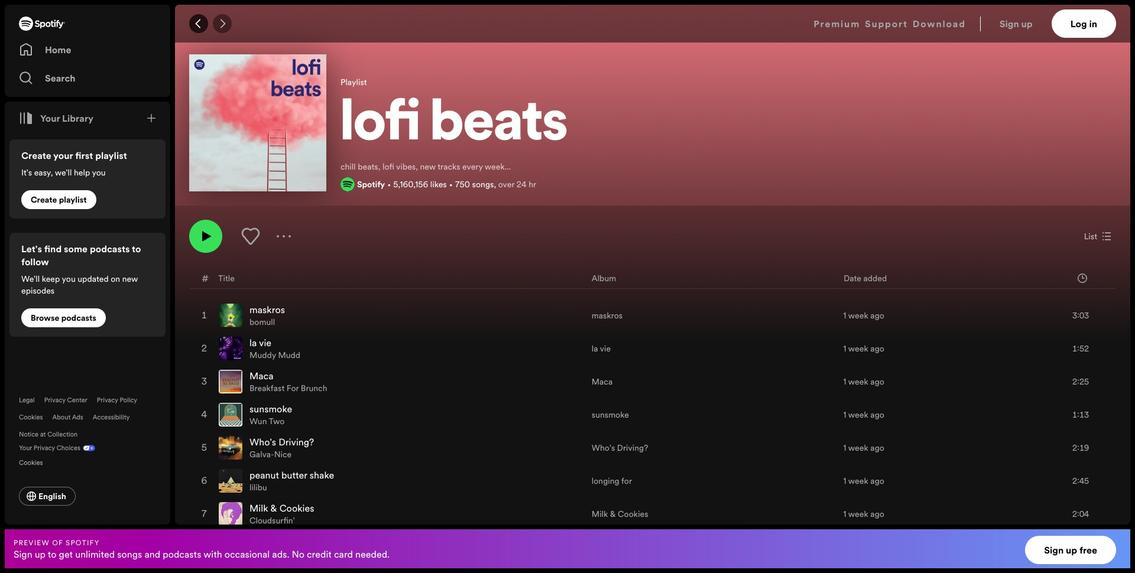 Task type: locate. For each thing, give the bounding box(es) containing it.
maskros up la vie cell
[[249, 303, 285, 316]]

podcasts
[[90, 242, 130, 255], [61, 312, 96, 324], [163, 548, 201, 561]]

you inside 'let's find some podcasts to follow we'll keep you updated on new episodes'
[[62, 273, 76, 285]]

who's down wun two link
[[249, 436, 276, 449]]

1 for for
[[843, 376, 846, 388]]

songs left and at the bottom left
[[117, 548, 142, 561]]

who's driving? link down two
[[249, 436, 314, 449]]

privacy
[[44, 396, 66, 405], [97, 396, 118, 405], [34, 444, 55, 453]]

6 1 from the top
[[843, 475, 846, 487]]

1 vertical spatial create
[[31, 194, 57, 206]]

driving? for who's driving?
[[617, 442, 648, 454]]

premium
[[814, 17, 860, 30]]

week for for
[[848, 376, 868, 388]]

1 vertical spatial songs
[[117, 548, 142, 561]]

spotify right of
[[66, 538, 100, 548]]

spotify image up home on the left
[[19, 17, 65, 31]]

1 horizontal spatial songs
[[472, 179, 494, 190]]

lofi up beats,
[[341, 97, 420, 154]]

0 vertical spatial to
[[132, 242, 141, 255]]

1 vertical spatial new
[[122, 273, 138, 285]]

0 horizontal spatial maskros
[[249, 303, 285, 316]]

lofi beats image
[[189, 54, 326, 192]]

sunsmoke link
[[249, 403, 292, 416], [592, 409, 629, 421]]

2 1 from the top
[[843, 343, 846, 355]]

6 week from the top
[[848, 475, 868, 487]]

1 horizontal spatial maca link
[[592, 376, 613, 388]]

muddy
[[249, 349, 276, 361]]

driving? down two
[[279, 436, 314, 449]]

maca link down muddy at left bottom
[[249, 369, 273, 382]]

search
[[45, 72, 75, 85]]

cookies
[[19, 413, 43, 422], [19, 459, 43, 468], [279, 502, 314, 515], [618, 508, 648, 520]]

who's driving? link inside cell
[[249, 436, 314, 449]]

3 ago from the top
[[870, 376, 884, 388]]

0 horizontal spatial up
[[35, 548, 46, 561]]

0 horizontal spatial spotify image
[[19, 17, 65, 31]]

maca
[[249, 369, 273, 382], [592, 376, 613, 388]]

5 1 week ago from the top
[[843, 442, 884, 454]]

create inside create your first playlist it's easy, we'll help you
[[21, 149, 51, 162]]

premium button
[[814, 9, 860, 38]]

sunsmoke cell
[[219, 399, 297, 431]]

cookies down peanut butter shake lilibu
[[279, 502, 314, 515]]

notice at collection
[[19, 430, 78, 439]]

policy
[[120, 396, 137, 405]]

spotify image inside main element
[[19, 17, 65, 31]]

milk down "longing"
[[592, 508, 608, 520]]

3 1 week ago from the top
[[843, 376, 884, 388]]

# column header
[[202, 268, 209, 288]]

songs
[[472, 179, 494, 190], [117, 548, 142, 561]]

up for sign up free
[[1066, 544, 1077, 557]]

you for first
[[92, 167, 106, 179]]

0 horizontal spatial maca
[[249, 369, 273, 382]]

1 horizontal spatial sunsmoke link
[[592, 409, 629, 421]]

& inside milk & cookies cloudsurfin'
[[271, 502, 277, 515]]

week for galva-
[[848, 442, 868, 454]]

0 horizontal spatial who's
[[249, 436, 276, 449]]

log in button
[[1051, 9, 1116, 38]]

lilibu
[[249, 482, 267, 494]]

create up easy,
[[21, 149, 51, 162]]

& for milk & cookies cloudsurfin'
[[271, 502, 277, 515]]

date
[[844, 272, 861, 284]]

1 vertical spatial spotify
[[66, 538, 100, 548]]

,
[[494, 179, 496, 190]]

spotify image
[[19, 17, 65, 31], [341, 177, 355, 192]]

sign
[[1000, 17, 1019, 30], [1044, 544, 1064, 557], [14, 548, 32, 561]]

longing
[[592, 475, 619, 487]]

new
[[420, 161, 436, 173], [122, 273, 138, 285]]

we'll
[[55, 167, 72, 179]]

podcasts right browse
[[61, 312, 96, 324]]

maca down muddy at left bottom
[[249, 369, 273, 382]]

galva-
[[249, 449, 274, 461]]

3 1 from the top
[[843, 376, 846, 388]]

accessibility link
[[93, 413, 130, 422]]

1 horizontal spatial sunsmoke
[[592, 409, 629, 421]]

2 week from the top
[[848, 343, 868, 355]]

1 vertical spatial your
[[19, 444, 32, 453]]

1 vertical spatial lofi
[[382, 161, 394, 173]]

2 vertical spatial podcasts
[[163, 548, 201, 561]]

privacy for privacy policy
[[97, 396, 118, 405]]

1 week ago for for
[[843, 376, 884, 388]]

0 vertical spatial spotify
[[357, 179, 385, 190]]

7 1 week ago from the top
[[843, 508, 884, 520]]

1 vertical spatial to
[[48, 548, 57, 561]]

cookies down your privacy choices button
[[19, 459, 43, 468]]

0 vertical spatial new
[[420, 161, 436, 173]]

7 ago from the top
[[870, 508, 884, 520]]

milk inside milk & cookies cloudsurfin'
[[249, 502, 268, 515]]

1 vertical spatial playlist
[[59, 194, 87, 206]]

episodes
[[21, 285, 54, 297]]

maskros up la vie at the bottom right of page
[[592, 310, 623, 322]]

preview
[[14, 538, 50, 548]]

maskros link up la vie at the bottom right of page
[[592, 310, 623, 322]]

0 horizontal spatial you
[[62, 273, 76, 285]]

1 horizontal spatial you
[[92, 167, 106, 179]]

maca inside maca breakfast for brunch
[[249, 369, 273, 382]]

maskros
[[249, 303, 285, 316], [592, 310, 623, 322]]

bomull link
[[249, 316, 275, 328]]

4 ago from the top
[[870, 409, 884, 421]]

privacy up about
[[44, 396, 66, 405]]

new right on
[[122, 273, 138, 285]]

1 cookies link from the top
[[19, 413, 43, 422]]

to inside preview of spotify sign up to get unlimited songs and podcasts with occasional ads. no credit card needed.
[[48, 548, 57, 561]]

cookies link up notice
[[19, 413, 43, 422]]

who's up "longing"
[[592, 442, 615, 454]]

sunsmoke wun two
[[249, 403, 292, 427]]

0 horizontal spatial new
[[122, 273, 138, 285]]

0 vertical spatial podcasts
[[90, 242, 130, 255]]

4 1 week ago from the top
[[843, 409, 884, 421]]

notice at collection link
[[19, 430, 78, 439]]

0 horizontal spatial who's driving? link
[[249, 436, 314, 449]]

1 horizontal spatial &
[[610, 508, 616, 520]]

you for some
[[62, 273, 76, 285]]

cookies link down your privacy choices button
[[19, 455, 52, 468]]

6 ago from the top
[[870, 475, 884, 487]]

cookies up notice
[[19, 413, 43, 422]]

driving? inside 'who's driving? galva-nice'
[[279, 436, 314, 449]]

4 1 from the top
[[843, 409, 846, 421]]

1 week ago for two
[[843, 409, 884, 421]]

0 vertical spatial cookies link
[[19, 413, 43, 422]]

2 horizontal spatial sign
[[1044, 544, 1064, 557]]

podcasts up on
[[90, 242, 130, 255]]

4 week from the top
[[848, 409, 868, 421]]

lofi
[[341, 97, 420, 154], [382, 161, 394, 173]]

&
[[271, 502, 277, 515], [610, 508, 616, 520]]

la
[[249, 336, 257, 349], [592, 343, 598, 355]]

playlist
[[95, 149, 127, 162], [59, 194, 87, 206]]

create inside 'button'
[[31, 194, 57, 206]]

ago for galva-
[[870, 442, 884, 454]]

vie
[[259, 336, 271, 349], [600, 343, 611, 355]]

1 horizontal spatial maca
[[592, 376, 613, 388]]

sign inside top bar and user menu element
[[1000, 17, 1019, 30]]

0 horizontal spatial spotify
[[66, 538, 100, 548]]

week
[[848, 310, 868, 322], [848, 343, 868, 355], [848, 376, 868, 388], [848, 409, 868, 421], [848, 442, 868, 454], [848, 475, 868, 487], [848, 508, 868, 520]]

6 1 week ago from the top
[[843, 475, 884, 487]]

2:04
[[1072, 508, 1089, 520]]

la vie muddy mudd
[[249, 336, 300, 361]]

1 horizontal spatial maskros link
[[592, 310, 623, 322]]

privacy down the at
[[34, 444, 55, 453]]

up left of
[[35, 548, 46, 561]]

some
[[64, 242, 88, 255]]

0 vertical spatial spotify image
[[19, 17, 65, 31]]

1 horizontal spatial la
[[592, 343, 598, 355]]

2 1 week ago from the top
[[843, 343, 884, 355]]

0 vertical spatial playlist
[[95, 149, 127, 162]]

1 vertical spatial you
[[62, 273, 76, 285]]

longing for link
[[592, 475, 632, 487]]

1 week ago for galva-
[[843, 442, 884, 454]]

0 horizontal spatial sunsmoke
[[249, 403, 292, 416]]

top bar and user menu element
[[175, 5, 1130, 43]]

in
[[1089, 17, 1097, 30]]

who's driving?
[[592, 442, 648, 454]]

1 for two
[[843, 409, 846, 421]]

la inside la vie muddy mudd
[[249, 336, 257, 349]]

1 horizontal spatial milk
[[592, 508, 608, 520]]

1 horizontal spatial your
[[40, 112, 60, 125]]

sunsmoke inside cell
[[249, 403, 292, 416]]

la vie
[[592, 343, 611, 355]]

0 horizontal spatial vie
[[259, 336, 271, 349]]

spotify image down chill
[[341, 177, 355, 192]]

milk & cookies link down for
[[592, 508, 648, 520]]

0 horizontal spatial maskros link
[[249, 303, 285, 316]]

easy,
[[34, 167, 53, 179]]

shake
[[310, 469, 334, 482]]

who's driving? link up for
[[592, 442, 648, 454]]

longing for
[[592, 475, 632, 487]]

cookies inside milk & cookies cloudsurfin'
[[279, 502, 314, 515]]

your down notice
[[19, 444, 32, 453]]

0 horizontal spatial songs
[[117, 548, 142, 561]]

driving?
[[279, 436, 314, 449], [617, 442, 648, 454]]

new up "5,160,156 likes" on the left
[[420, 161, 436, 173]]

maca down la vie at the bottom right of page
[[592, 376, 613, 388]]

you inside create your first playlist it's easy, we'll help you
[[92, 167, 106, 179]]

up for sign up
[[1021, 17, 1033, 30]]

playlist down help
[[59, 194, 87, 206]]

lofi left the vibes,
[[382, 161, 394, 173]]

5 week from the top
[[848, 442, 868, 454]]

create for playlist
[[31, 194, 57, 206]]

ago for cookies
[[870, 508, 884, 520]]

1:13
[[1072, 409, 1089, 421]]

you right keep
[[62, 273, 76, 285]]

lilibu link
[[249, 482, 267, 494]]

spotify down beats,
[[357, 179, 385, 190]]

who's for who's driving?
[[592, 442, 615, 454]]

create for your
[[21, 149, 51, 162]]

card
[[334, 548, 353, 561]]

up left "log" on the top of page
[[1021, 17, 1033, 30]]

7 1 from the top
[[843, 508, 846, 520]]

0 horizontal spatial maca link
[[249, 369, 273, 382]]

3:03
[[1072, 310, 1089, 322]]

2 cookies link from the top
[[19, 455, 52, 468]]

1 horizontal spatial spotify image
[[341, 177, 355, 192]]

0 horizontal spatial sunsmoke link
[[249, 403, 292, 416]]

0 horizontal spatial &
[[271, 502, 277, 515]]

1 horizontal spatial new
[[420, 161, 436, 173]]

find
[[44, 242, 62, 255]]

0 horizontal spatial your
[[19, 444, 32, 453]]

galva-nice link
[[249, 449, 292, 461]]

maca link down la vie at the bottom right of page
[[592, 376, 613, 388]]

0 horizontal spatial milk
[[249, 502, 268, 515]]

1 for muddy
[[843, 343, 846, 355]]

0 horizontal spatial la vie link
[[249, 336, 271, 349]]

7 week from the top
[[848, 508, 868, 520]]

create down easy,
[[31, 194, 57, 206]]

0 vertical spatial create
[[21, 149, 51, 162]]

5 1 from the top
[[843, 442, 846, 454]]

0 horizontal spatial to
[[48, 548, 57, 561]]

album
[[592, 272, 616, 284]]

browse podcasts
[[31, 312, 96, 324]]

1 horizontal spatial spotify
[[357, 179, 385, 190]]

5 ago from the top
[[870, 442, 884, 454]]

maca link
[[249, 369, 273, 382], [592, 376, 613, 388]]

0 vertical spatial you
[[92, 167, 106, 179]]

sunsmoke link inside cell
[[249, 403, 292, 416]]

1 horizontal spatial sign
[[1000, 17, 1019, 30]]

up left free
[[1066, 544, 1077, 557]]

1 horizontal spatial driving?
[[617, 442, 648, 454]]

sign up free button
[[1025, 536, 1116, 565]]

1 horizontal spatial to
[[132, 242, 141, 255]]

milk down lilibu
[[249, 502, 268, 515]]

create your first playlist it's easy, we'll help you
[[21, 149, 127, 179]]

needed.
[[355, 548, 390, 561]]

updated
[[78, 273, 109, 285]]

1 vertical spatial cookies link
[[19, 455, 52, 468]]

0 horizontal spatial la
[[249, 336, 257, 349]]

0 horizontal spatial sign
[[14, 548, 32, 561]]

brunch
[[301, 382, 327, 394]]

privacy up accessibility link
[[97, 396, 118, 405]]

up inside top bar and user menu element
[[1021, 17, 1033, 30]]

0 horizontal spatial milk & cookies link
[[249, 502, 314, 515]]

milk & cookies
[[592, 508, 648, 520]]

1 week ago for muddy
[[843, 343, 884, 355]]

maskros cell
[[219, 300, 290, 332]]

playlist right first
[[95, 149, 127, 162]]

3 week from the top
[[848, 376, 868, 388]]

vie inside la vie muddy mudd
[[259, 336, 271, 349]]

5,160,156
[[393, 179, 428, 190]]

1 vertical spatial spotify image
[[341, 177, 355, 192]]

create playlist button
[[21, 190, 96, 209]]

la vie link inside cell
[[249, 336, 271, 349]]

go forward image
[[218, 19, 227, 28]]

maca cell
[[219, 366, 332, 398]]

maskros link up la vie cell
[[249, 303, 285, 316]]

1 ago from the top
[[870, 310, 884, 322]]

1 horizontal spatial who's
[[592, 442, 615, 454]]

1 horizontal spatial maskros
[[592, 310, 623, 322]]

first
[[75, 149, 93, 162]]

2 horizontal spatial up
[[1066, 544, 1077, 557]]

english
[[38, 491, 66, 502]]

driving? up for
[[617, 442, 648, 454]]

0 vertical spatial lofi
[[341, 97, 420, 154]]

2:25
[[1072, 376, 1089, 388]]

0 horizontal spatial playlist
[[59, 194, 87, 206]]

who's inside 'who's driving? galva-nice'
[[249, 436, 276, 449]]

1 for galva-
[[843, 442, 846, 454]]

1 horizontal spatial vie
[[600, 343, 611, 355]]

2 ago from the top
[[870, 343, 884, 355]]

you right help
[[92, 167, 106, 179]]

0 vertical spatial your
[[40, 112, 60, 125]]

maskros inside maskros "cell"
[[249, 303, 285, 316]]

0 horizontal spatial driving?
[[279, 436, 314, 449]]

1 horizontal spatial playlist
[[95, 149, 127, 162]]

your left library
[[40, 112, 60, 125]]

milk & cookies link down peanut butter shake "cell"
[[249, 502, 314, 515]]

sign up free
[[1044, 544, 1097, 557]]

privacy center link
[[44, 396, 87, 405]]

your inside 'button'
[[40, 112, 60, 125]]

songs right 750
[[472, 179, 494, 190]]

podcasts right and at the bottom left
[[163, 548, 201, 561]]

1 week ago for shake
[[843, 475, 884, 487]]

who's driving? cell
[[219, 432, 319, 464]]

# row
[[190, 268, 1116, 289]]

1 horizontal spatial up
[[1021, 17, 1033, 30]]



Task type: vqa. For each thing, say whether or not it's contained in the screenshot.
bottommost "2"
no



Task type: describe. For each thing, give the bounding box(es) containing it.
750 songs , over 24 hr
[[455, 179, 536, 190]]

playlist inside 'button'
[[59, 194, 87, 206]]

unlimited
[[75, 548, 115, 561]]

and
[[144, 548, 160, 561]]

sign for sign up free
[[1044, 544, 1064, 557]]

sunsmoke for sunsmoke
[[592, 409, 629, 421]]

vie for la vie
[[600, 343, 611, 355]]

accessibility
[[93, 413, 130, 422]]

home link
[[19, 38, 156, 61]]

log
[[1070, 17, 1087, 30]]

new inside 'let's find some podcasts to follow we'll keep you updated on new episodes'
[[122, 273, 138, 285]]

List button
[[1079, 227, 1116, 246]]

for
[[287, 382, 299, 394]]

let's find some podcasts to follow we'll keep you updated on new episodes
[[21, 242, 141, 297]]

1 vertical spatial podcasts
[[61, 312, 96, 324]]

nice
[[274, 449, 292, 461]]

24
[[517, 179, 527, 190]]

download button
[[913, 9, 966, 38]]

mudd
[[278, 349, 300, 361]]

california consumer privacy act (ccpa) opt-out icon image
[[80, 444, 95, 455]]

at
[[40, 430, 46, 439]]

of
[[52, 538, 63, 548]]

1 horizontal spatial who's driving? link
[[592, 442, 648, 454]]

vie for la vie muddy mudd
[[259, 336, 271, 349]]

maskros for maskros bomull
[[249, 303, 285, 316]]

podcasts inside preview of spotify sign up to get unlimited songs and podcasts with occasional ads. no credit card needed.
[[163, 548, 201, 561]]

1 for shake
[[843, 475, 846, 487]]

la for la vie muddy mudd
[[249, 336, 257, 349]]

your for your privacy choices
[[19, 444, 32, 453]]

butter
[[281, 469, 307, 482]]

0 vertical spatial songs
[[472, 179, 494, 190]]

ago for muddy
[[870, 343, 884, 355]]

1 week from the top
[[848, 310, 868, 322]]

cookies down for
[[618, 508, 648, 520]]

about ads link
[[52, 413, 83, 422]]

sign for sign up
[[1000, 17, 1019, 30]]

support
[[865, 17, 908, 30]]

la vie cell
[[219, 333, 305, 365]]

peanut butter shake link
[[249, 469, 334, 482]]

two
[[269, 416, 285, 427]]

english button
[[19, 487, 76, 506]]

ads.
[[272, 548, 289, 561]]

date added
[[844, 272, 887, 284]]

sunsmoke for sunsmoke wun two
[[249, 403, 292, 416]]

cloudsurfin'
[[249, 515, 295, 527]]

week for cookies
[[848, 508, 868, 520]]

likes
[[430, 179, 447, 190]]

go back image
[[194, 19, 203, 28]]

wun
[[249, 416, 267, 427]]

la for la vie
[[592, 343, 598, 355]]

duration element
[[1078, 273, 1087, 283]]

2:19
[[1072, 442, 1089, 454]]

log in
[[1070, 17, 1097, 30]]

duration image
[[1078, 273, 1087, 283]]

legal link
[[19, 396, 35, 405]]

it's
[[21, 167, 32, 179]]

milk & cookies cell
[[219, 498, 319, 530]]

maca for maca
[[592, 376, 613, 388]]

library
[[62, 112, 93, 125]]

week...
[[485, 161, 511, 173]]

center
[[67, 396, 87, 405]]

1:52
[[1072, 343, 1089, 355]]

1 horizontal spatial la vie link
[[592, 343, 611, 355]]

week for two
[[848, 409, 868, 421]]

1 week ago for cookies
[[843, 508, 884, 520]]

beats,
[[358, 161, 380, 173]]

week for muddy
[[848, 343, 868, 355]]

chill beats, lofi vibes, new tracks every week...
[[341, 161, 511, 173]]

songs inside preview of spotify sign up to get unlimited songs and podcasts with occasional ads. no credit card needed.
[[117, 548, 142, 561]]

maskros bomull
[[249, 303, 285, 328]]

ago for shake
[[870, 475, 884, 487]]

spotify link
[[357, 179, 385, 190]]

no
[[292, 548, 304, 561]]

preview of spotify sign up to get unlimited songs and podcasts with occasional ads. no credit card needed.
[[14, 538, 390, 561]]

help
[[74, 167, 90, 179]]

maskros for maskros
[[592, 310, 623, 322]]

sign inside preview of spotify sign up to get unlimited songs and podcasts with occasional ads. no credit card needed.
[[14, 548, 32, 561]]

your privacy choices
[[19, 444, 80, 453]]

breakfast
[[249, 382, 285, 394]]

3:03 cell
[[1045, 300, 1105, 332]]

ago for two
[[870, 409, 884, 421]]

driving? for who's driving? galva-nice
[[279, 436, 314, 449]]

& for milk & cookies
[[610, 508, 616, 520]]

your library
[[40, 112, 93, 125]]

your for your library
[[40, 112, 60, 125]]

about ads
[[52, 413, 83, 422]]

search link
[[19, 66, 156, 90]]

legal
[[19, 396, 35, 405]]

podcasts inside 'let's find some podcasts to follow we'll keep you updated on new episodes'
[[90, 242, 130, 255]]

cloudsurfin' link
[[249, 515, 295, 527]]

ads
[[72, 413, 83, 422]]

about
[[52, 413, 70, 422]]

milk & cookies link inside cell
[[249, 502, 314, 515]]

your library button
[[14, 106, 98, 130]]

week for shake
[[848, 475, 868, 487]]

up inside preview of spotify sign up to get unlimited songs and podcasts with occasional ads. no credit card needed.
[[35, 548, 46, 561]]

vibes,
[[396, 161, 418, 173]]

main element
[[5, 5, 170, 525]]

added
[[863, 272, 887, 284]]

privacy policy link
[[97, 396, 137, 405]]

ago for for
[[870, 376, 884, 388]]

playlist inside create your first playlist it's easy, we'll help you
[[95, 149, 127, 162]]

peanut butter shake cell
[[219, 465, 339, 497]]

2:45
[[1072, 475, 1089, 487]]

title
[[218, 272, 235, 284]]

1 1 week ago from the top
[[843, 310, 884, 322]]

lofi beats
[[341, 97, 568, 154]]

1 horizontal spatial milk & cookies link
[[592, 508, 648, 520]]

muddy mudd link
[[249, 349, 300, 361]]

sign up button
[[995, 9, 1051, 38]]

lofi beats grid
[[176, 267, 1130, 573]]

spotify inside preview of spotify sign up to get unlimited songs and podcasts with occasional ads. no credit card needed.
[[66, 538, 100, 548]]

on
[[111, 273, 120, 285]]

who's driving? galva-nice
[[249, 436, 314, 461]]

premium support download
[[814, 17, 966, 30]]

sign up
[[1000, 17, 1033, 30]]

privacy policy
[[97, 396, 137, 405]]

over
[[498, 179, 514, 190]]

we'll
[[21, 273, 40, 285]]

bomull
[[249, 316, 275, 328]]

maca for maca breakfast for brunch
[[249, 369, 273, 382]]

1 1 from the top
[[843, 310, 846, 322]]

with
[[203, 548, 222, 561]]

free
[[1079, 544, 1097, 557]]

keep
[[42, 273, 60, 285]]

playlist
[[341, 76, 367, 88]]

milk for milk & cookies cloudsurfin'
[[249, 502, 268, 515]]

privacy for privacy center
[[44, 396, 66, 405]]

privacy center
[[44, 396, 87, 405]]

5,160,156 likes
[[393, 179, 447, 190]]

peanut butter shake lilibu
[[249, 469, 334, 494]]

for
[[621, 475, 632, 487]]

who's for who's driving? galva-nice
[[249, 436, 276, 449]]

notice
[[19, 430, 39, 439]]

1 for cookies
[[843, 508, 846, 520]]

to inside 'let's find some podcasts to follow we'll keep you updated on new episodes'
[[132, 242, 141, 255]]

milk for milk & cookies
[[592, 508, 608, 520]]

your privacy choices button
[[19, 444, 80, 453]]

support button
[[865, 9, 908, 38]]

chill
[[341, 161, 356, 173]]



